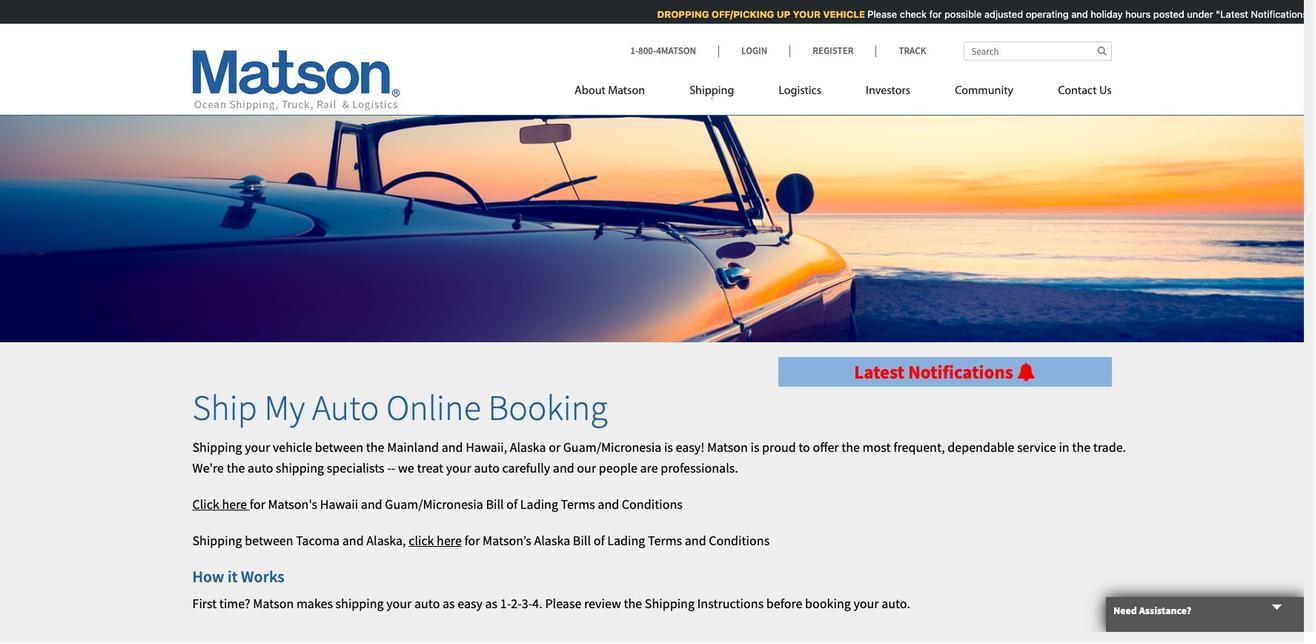Task type: describe. For each thing, give the bounding box(es) containing it.
or
[[549, 439, 561, 456]]

for for vehicle
[[928, 8, 940, 20]]

login
[[741, 44, 768, 57]]

review
[[584, 596, 621, 613]]

service
[[1017, 439, 1056, 456]]

makes
[[297, 596, 333, 613]]

0 vertical spatial 1-
[[630, 44, 638, 57]]

alaska inside shipping your vehicle between the mainland and hawaii, alaska or guam/micronesia                                         is easy! matson is proud to offer the most frequent, dependable service in the                                         trade. we're the auto shipping specialists -- we treat your auto carefully and                                         our people are professionals.
[[510, 439, 546, 456]]

bell image
[[1017, 363, 1036, 382]]

shipping link
[[667, 78, 757, 108]]

matson inside shipping your vehicle between the mainland and hawaii, alaska or guam/micronesia                                         is easy! matson is proud to offer the most frequent, dependable service in the                                         trade. we're the auto shipping specialists -- we treat your auto carefully and                                         our people are professionals.
[[707, 439, 748, 456]]

treat
[[417, 460, 443, 477]]

and left 'our'
[[553, 460, 574, 477]]

need assistance?
[[1114, 604, 1192, 618]]

my
[[264, 386, 305, 430]]

contact us
[[1058, 85, 1112, 97]]

vehicle
[[821, 8, 863, 20]]

shipping inside shipping your vehicle between the mainland and hawaii, alaska or guam/micronesia                                         is easy! matson is proud to offer the most frequent, dependable service in the                                         trade. we're the auto shipping specialists -- we treat your auto carefully and                                         our people are professionals.
[[276, 460, 324, 477]]

click here for matson's hawaii and guam/micronesia bill of lading terms and conditions
[[192, 496, 683, 513]]

1 vertical spatial conditions
[[709, 532, 770, 549]]

track
[[899, 44, 926, 57]]

posted
[[1152, 8, 1183, 20]]

our
[[577, 460, 596, 477]]

matson's
[[268, 496, 317, 513]]

shipping left instructions
[[645, 596, 695, 613]]

your right treat
[[446, 460, 471, 477]]

alaska,
[[366, 532, 406, 549]]

matson's
[[483, 532, 532, 549]]

0 vertical spatial lading
[[520, 496, 558, 513]]

register
[[813, 44, 854, 57]]

4.
[[533, 596, 543, 613]]

hawaii,
[[466, 439, 507, 456]]

dependable
[[948, 439, 1015, 456]]

800-
[[638, 44, 656, 57]]

for for alaska,
[[464, 532, 480, 549]]

0 horizontal spatial bill
[[486, 496, 504, 513]]

specialists
[[327, 460, 385, 477]]

1-800-4matson link
[[630, 44, 718, 57]]

need
[[1114, 604, 1137, 618]]

we
[[398, 460, 414, 477]]

holiday
[[1089, 8, 1121, 20]]

ship my auto online booking main content
[[174, 343, 1304, 644]]

click here link
[[409, 532, 462, 549]]

frequent,
[[894, 439, 945, 456]]

and left "alaska,"
[[342, 532, 364, 549]]

about
[[575, 85, 606, 97]]

community link
[[933, 78, 1036, 108]]

2 - from the left
[[391, 460, 396, 477]]

"latest
[[1214, 8, 1247, 20]]

shipping your vehicle between the mainland and hawaii, alaska or guam/micronesia                                         is easy! matson is proud to offer the most frequent, dependable service in the                                         trade. we're the auto shipping specialists -- we treat your auto carefully and                                         our people are professionals.
[[192, 439, 1126, 477]]

1 horizontal spatial auto
[[414, 596, 440, 613]]

logistics link
[[757, 78, 844, 108]]

proud
[[762, 439, 796, 456]]

professionals.
[[661, 460, 738, 477]]

logistics
[[779, 85, 822, 97]]

the right review
[[624, 596, 642, 613]]

register link
[[790, 44, 876, 57]]

0 horizontal spatial matson
[[253, 596, 294, 613]]

0 horizontal spatial for
[[250, 496, 265, 513]]

it
[[228, 566, 238, 587]]

your left auto.
[[854, 596, 879, 613]]

1 vertical spatial alaska
[[534, 532, 570, 549]]

most
[[863, 439, 891, 456]]

we're
[[192, 460, 224, 477]]

community
[[955, 85, 1014, 97]]

booking
[[805, 596, 851, 613]]

contact us link
[[1036, 78, 1112, 108]]

mainland
[[387, 439, 439, 456]]

0 vertical spatial conditions
[[622, 496, 683, 513]]

about matson link
[[575, 78, 667, 108]]

track link
[[876, 44, 926, 57]]

your down "alaska,"
[[386, 596, 412, 613]]

investors link
[[844, 78, 933, 108]]

possible
[[943, 8, 980, 20]]

1- inside the ship my auto online booking main content
[[500, 596, 511, 613]]

hawaii
[[320, 496, 358, 513]]

us
[[1100, 85, 1112, 97]]

contact
[[1058, 85, 1097, 97]]

works
[[241, 566, 285, 587]]

carefully
[[502, 460, 550, 477]]

first
[[192, 596, 217, 613]]

click here link
[[192, 496, 250, 513]]

1 vertical spatial of
[[594, 532, 605, 549]]

2-
[[511, 596, 522, 613]]

and left holiday
[[1070, 8, 1086, 20]]

dropping
[[656, 8, 707, 20]]

ship
[[192, 386, 257, 430]]



Task type: vqa. For each thing, say whether or not it's contained in the screenshot.
visit
no



Task type: locate. For each thing, give the bounding box(es) containing it.
1 - from the left
[[387, 460, 391, 477]]

conditions up instructions
[[709, 532, 770, 549]]

offer
[[813, 439, 839, 456]]

the up 'specialists'
[[366, 439, 384, 456]]

0 vertical spatial matson
[[608, 85, 645, 97]]

0 horizontal spatial here
[[222, 496, 247, 513]]

2 horizontal spatial for
[[928, 8, 940, 20]]

shipping between tacoma and alaska, click here for matson's alaska bill of lading terms and conditions
[[192, 532, 770, 549]]

2 as from the left
[[485, 596, 498, 613]]

alaska right matson's
[[534, 532, 570, 549]]

terms down are
[[648, 532, 682, 549]]

between up works
[[245, 532, 293, 549]]

for left matson's
[[464, 532, 480, 549]]

before
[[767, 596, 803, 613]]

None search field
[[964, 42, 1112, 61]]

notifications
[[908, 360, 1013, 384]]

0 vertical spatial for
[[928, 8, 940, 20]]

latest notifications button
[[854, 360, 1036, 384]]

bill up matson's
[[486, 496, 504, 513]]

matson inside top menu navigation
[[608, 85, 645, 97]]

please left check
[[866, 8, 895, 20]]

latest
[[854, 360, 905, 384]]

1-800-4matson
[[630, 44, 696, 57]]

0 horizontal spatial conditions
[[622, 496, 683, 513]]

b
[[1313, 8, 1315, 20]]

1 vertical spatial matson
[[707, 439, 748, 456]]

auto down vehicle
[[248, 460, 273, 477]]

1- left 4matson
[[630, 44, 638, 57]]

conditions
[[622, 496, 683, 513], [709, 532, 770, 549]]

as
[[443, 596, 455, 613], [485, 596, 498, 613]]

1 vertical spatial here
[[437, 532, 462, 549]]

of up matson's
[[507, 496, 518, 513]]

shipping
[[690, 85, 734, 97], [192, 439, 242, 456], [192, 532, 242, 549], [645, 596, 695, 613]]

0 horizontal spatial shipping
[[276, 460, 324, 477]]

and
[[1070, 8, 1086, 20], [442, 439, 463, 456], [553, 460, 574, 477], [361, 496, 382, 513], [598, 496, 619, 513], [342, 532, 364, 549], [685, 532, 706, 549]]

1-
[[630, 44, 638, 57], [500, 596, 511, 613]]

are
[[640, 460, 658, 477]]

and right hawaii
[[361, 496, 382, 513]]

your
[[791, 8, 819, 20]]

0 vertical spatial of
[[507, 496, 518, 513]]

booking
[[488, 386, 608, 430]]

1 vertical spatial please
[[545, 596, 582, 613]]

0 vertical spatial bill
[[486, 496, 504, 513]]

1 horizontal spatial shipping
[[336, 596, 384, 613]]

0 vertical spatial terms
[[561, 496, 595, 513]]

0 horizontal spatial 1-
[[500, 596, 511, 613]]

between up 'specialists'
[[315, 439, 363, 456]]

and down people
[[598, 496, 619, 513]]

how
[[192, 566, 224, 587]]

ship my auto online booking
[[192, 386, 608, 430]]

1 vertical spatial shipping
[[336, 596, 384, 613]]

auto down hawaii,
[[474, 460, 500, 477]]

1 vertical spatial for
[[250, 496, 265, 513]]

shipping up we're
[[192, 439, 242, 456]]

shipping inside top menu navigation
[[690, 85, 734, 97]]

about matson
[[575, 85, 645, 97]]

shipping down 4matson
[[690, 85, 734, 97]]

1 horizontal spatial here
[[437, 532, 462, 549]]

bill
[[486, 496, 504, 513], [573, 532, 591, 549]]

0 horizontal spatial lading
[[520, 496, 558, 513]]

2 horizontal spatial auto
[[474, 460, 500, 477]]

shipping for shipping between tacoma and alaska, click here for matson's alaska bill of lading terms and conditions
[[192, 532, 242, 549]]

off/picking
[[710, 8, 773, 20]]

2 horizontal spatial matson
[[707, 439, 748, 456]]

first time? matson makes shipping your auto as easy as 1-2-3-4. please review the                                                   shipping instructions before booking your auto.
[[192, 596, 910, 613]]

matson right about
[[608, 85, 645, 97]]

1 horizontal spatial lading
[[607, 532, 645, 549]]

up
[[775, 8, 789, 20]]

matson up professionals.
[[707, 439, 748, 456]]

for left matson's in the bottom of the page
[[250, 496, 265, 513]]

1 horizontal spatial conditions
[[709, 532, 770, 549]]

0 vertical spatial shipping
[[276, 460, 324, 477]]

2 vertical spatial matson
[[253, 596, 294, 613]]

how it works
[[192, 566, 285, 587]]

shipping down vehicle
[[276, 460, 324, 477]]

here
[[222, 496, 247, 513], [437, 532, 462, 549]]

auto
[[248, 460, 273, 477], [474, 460, 500, 477], [414, 596, 440, 613]]

1 vertical spatial bill
[[573, 532, 591, 549]]

online
[[386, 386, 481, 430]]

people
[[599, 460, 638, 477]]

and up instructions
[[685, 532, 706, 549]]

matson down works
[[253, 596, 294, 613]]

assistance?
[[1139, 604, 1192, 618]]

1 horizontal spatial please
[[866, 8, 895, 20]]

1 vertical spatial guam/micronesia
[[385, 496, 483, 513]]

0 vertical spatial please
[[866, 8, 895, 20]]

please inside the ship my auto online booking main content
[[545, 596, 582, 613]]

1 horizontal spatial for
[[464, 532, 480, 549]]

1 vertical spatial between
[[245, 532, 293, 549]]

0 horizontal spatial is
[[664, 439, 673, 456]]

lading
[[520, 496, 558, 513], [607, 532, 645, 549]]

investors
[[866, 85, 911, 97]]

shipping
[[276, 460, 324, 477], [336, 596, 384, 613]]

2 vertical spatial for
[[464, 532, 480, 549]]

1 is from the left
[[664, 439, 673, 456]]

instructions
[[697, 596, 764, 613]]

terms
[[561, 496, 595, 513], [648, 532, 682, 549]]

easy!
[[676, 439, 705, 456]]

for right check
[[928, 8, 940, 20]]

of up review
[[594, 532, 605, 549]]

login link
[[718, 44, 790, 57]]

dropping off/picking up your vehicle please check for possible adjusted operating and holiday hours posted under "latest notifications" b
[[656, 8, 1315, 20]]

2 is from the left
[[751, 439, 760, 456]]

and up treat
[[442, 439, 463, 456]]

click
[[409, 532, 434, 549]]

operating
[[1024, 8, 1067, 20]]

top menu navigation
[[575, 78, 1112, 108]]

1 vertical spatial terms
[[648, 532, 682, 549]]

3-
[[522, 596, 533, 613]]

as left the easy
[[443, 596, 455, 613]]

1 horizontal spatial matson
[[608, 85, 645, 97]]

0 horizontal spatial guam/micronesia
[[385, 496, 483, 513]]

0 horizontal spatial as
[[443, 596, 455, 613]]

shipping for shipping
[[690, 85, 734, 97]]

between inside shipping your vehicle between the mainland and hawaii, alaska or guam/micronesia                                         is easy! matson is proud to offer the most frequent, dependable service in the                                         trade. we're the auto shipping specialists -- we treat your auto carefully and                                         our people are professionals.
[[315, 439, 363, 456]]

0 horizontal spatial terms
[[561, 496, 595, 513]]

alaska
[[510, 439, 546, 456], [534, 532, 570, 549]]

1 vertical spatial lading
[[607, 532, 645, 549]]

lading up review
[[607, 532, 645, 549]]

Search search field
[[964, 42, 1112, 61]]

1 horizontal spatial guam/micronesia
[[563, 439, 662, 456]]

lading down carefully
[[520, 496, 558, 513]]

0 horizontal spatial auto
[[248, 460, 273, 477]]

is
[[664, 439, 673, 456], [751, 439, 760, 456]]

please right 4.
[[545, 596, 582, 613]]

notifications"
[[1249, 8, 1311, 20]]

shipping for shipping your vehicle between the mainland and hawaii, alaska or guam/micronesia                                         is easy! matson is proud to offer the most frequent, dependable service in the                                         trade. we're the auto shipping specialists -- we treat your auto carefully and                                         our people are professionals.
[[192, 439, 242, 456]]

guam/micronesia up people
[[563, 439, 662, 456]]

between
[[315, 439, 363, 456], [245, 532, 293, 549]]

0 vertical spatial alaska
[[510, 439, 546, 456]]

0 horizontal spatial please
[[545, 596, 582, 613]]

0 horizontal spatial of
[[507, 496, 518, 513]]

1 vertical spatial 1-
[[500, 596, 511, 613]]

1 horizontal spatial 1-
[[630, 44, 638, 57]]

car shipped by matson to hawaii at beach during sunset. image
[[0, 92, 1304, 343]]

as right the easy
[[485, 596, 498, 613]]

shipping right makes
[[336, 596, 384, 613]]

your left vehicle
[[245, 439, 270, 456]]

hours
[[1124, 8, 1149, 20]]

the right we're
[[227, 460, 245, 477]]

auto left the easy
[[414, 596, 440, 613]]

0 horizontal spatial between
[[245, 532, 293, 549]]

0 vertical spatial between
[[315, 439, 363, 456]]

under
[[1185, 8, 1212, 20]]

1- left 3-
[[500, 596, 511, 613]]

0 vertical spatial guam/micronesia
[[563, 439, 662, 456]]

please
[[866, 8, 895, 20], [545, 596, 582, 613]]

the right in
[[1072, 439, 1091, 456]]

shipping inside shipping your vehicle between the mainland and hawaii, alaska or guam/micronesia                                         is easy! matson is proud to offer the most frequent, dependable service in the                                         trade. we're the auto shipping specialists -- we treat your auto carefully and                                         our people are professionals.
[[192, 439, 242, 456]]

guam/micronesia inside shipping your vehicle between the mainland and hawaii, alaska or guam/micronesia                                         is easy! matson is proud to offer the most frequent, dependable service in the                                         trade. we're the auto shipping specialists -- we treat your auto carefully and                                         our people are professionals.
[[563, 439, 662, 456]]

to
[[799, 439, 810, 456]]

terms down 'our'
[[561, 496, 595, 513]]

for
[[928, 8, 940, 20], [250, 496, 265, 513], [464, 532, 480, 549]]

auto.
[[882, 596, 910, 613]]

latest notifications
[[854, 360, 1017, 384]]

is left easy!
[[664, 439, 673, 456]]

1 horizontal spatial of
[[594, 532, 605, 549]]

auto
[[312, 386, 379, 430]]

of
[[507, 496, 518, 513], [594, 532, 605, 549]]

adjusted
[[983, 8, 1021, 20]]

the
[[366, 439, 384, 456], [842, 439, 860, 456], [1072, 439, 1091, 456], [227, 460, 245, 477], [624, 596, 642, 613]]

guam/micronesia up click here link
[[385, 496, 483, 513]]

easy
[[458, 596, 483, 613]]

the right the offer
[[842, 439, 860, 456]]

0 vertical spatial here
[[222, 496, 247, 513]]

is left proud
[[751, 439, 760, 456]]

shipping down click here link
[[192, 532, 242, 549]]

1 as from the left
[[443, 596, 455, 613]]

1 horizontal spatial as
[[485, 596, 498, 613]]

vehicle
[[273, 439, 312, 456]]

1 horizontal spatial between
[[315, 439, 363, 456]]

click
[[192, 496, 219, 513]]

trade.
[[1093, 439, 1126, 456]]

1 horizontal spatial bill
[[573, 532, 591, 549]]

blue matson logo with ocean, shipping, truck, rail and logistics written beneath it. image
[[192, 51, 400, 111]]

conditions down are
[[622, 496, 683, 513]]

bill up review
[[573, 532, 591, 549]]

1 horizontal spatial terms
[[648, 532, 682, 549]]

in
[[1059, 439, 1070, 456]]

search image
[[1098, 46, 1107, 56]]

-
[[387, 460, 391, 477], [391, 460, 396, 477]]

1 horizontal spatial is
[[751, 439, 760, 456]]

alaska up carefully
[[510, 439, 546, 456]]

4matson
[[656, 44, 696, 57]]

time?
[[219, 596, 250, 613]]



